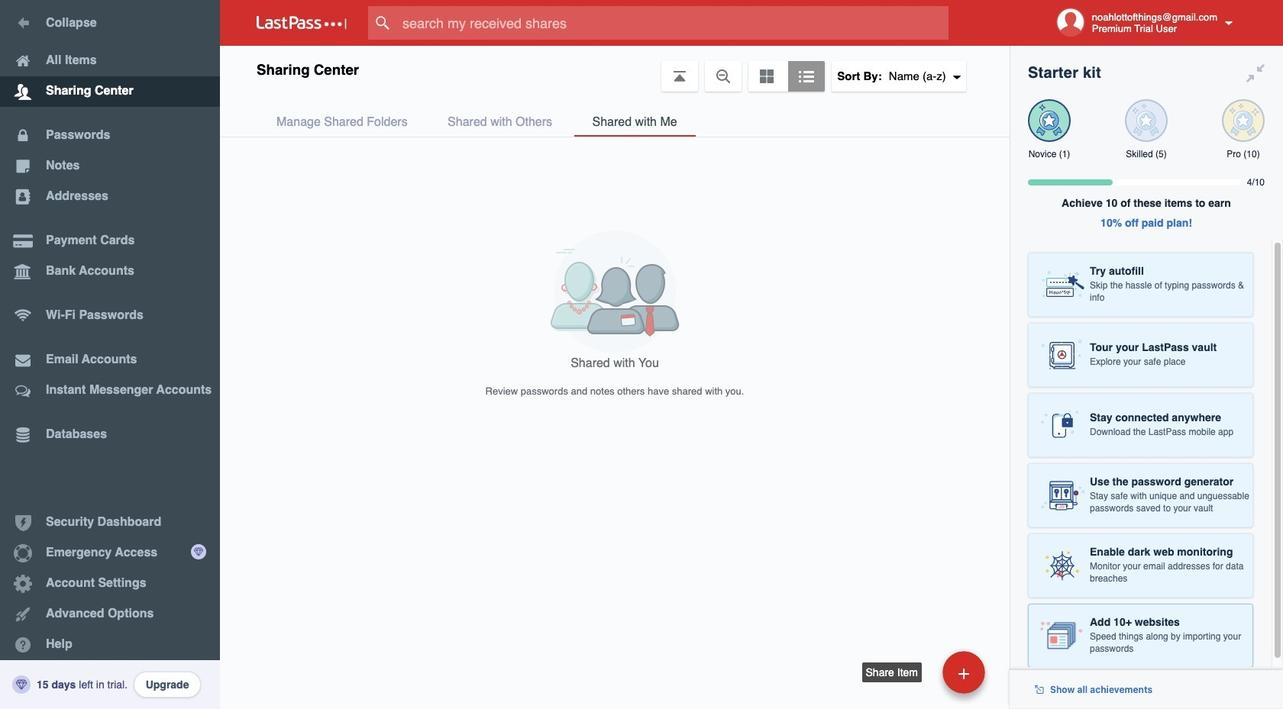 Task type: describe. For each thing, give the bounding box(es) containing it.
Search search field
[[368, 6, 978, 40]]

main navigation navigation
[[0, 0, 220, 709]]

vault options navigation
[[220, 46, 1010, 92]]



Task type: locate. For each thing, give the bounding box(es) containing it.
search my received shares text field
[[368, 6, 978, 40]]

new item navigation
[[862, 647, 994, 709]]

lastpass image
[[257, 16, 347, 30]]



Task type: vqa. For each thing, say whether or not it's contained in the screenshot.
new item navigation
yes



